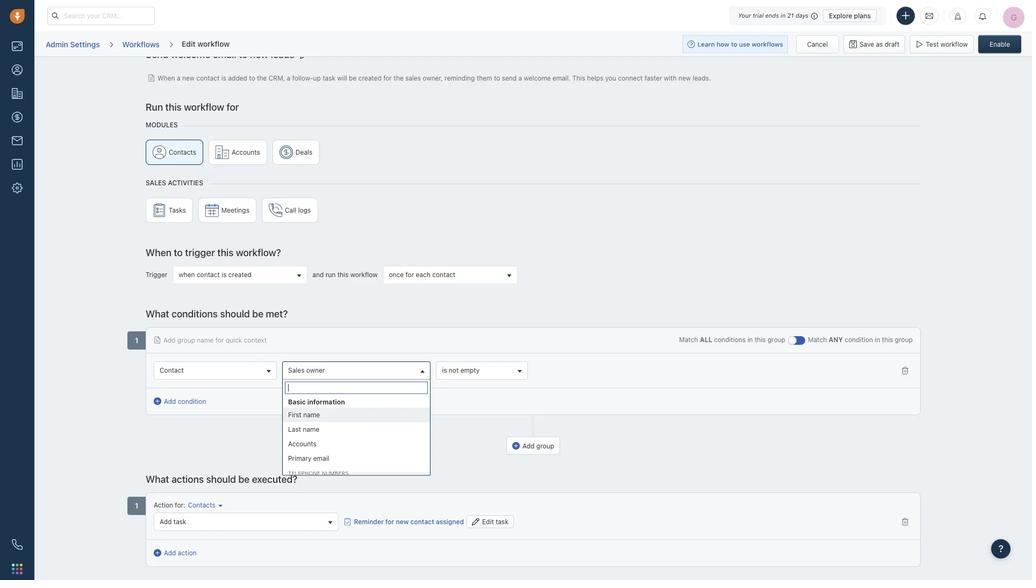 Task type: vqa. For each thing, say whether or not it's contained in the screenshot.
"information"
yes



Task type: locate. For each thing, give the bounding box(es) containing it.
add inside "add condition" link
[[164, 398, 176, 405]]

ends
[[765, 12, 779, 19]]

primary email option
[[283, 451, 430, 466]]

1 vertical spatial condition
[[178, 398, 206, 405]]

1 horizontal spatial condition
[[845, 336, 873, 343]]

task inside edit task button
[[496, 518, 508, 526]]

2 horizontal spatial in
[[875, 336, 880, 343]]

workflow right "test"
[[941, 41, 968, 48]]

for right action
[[175, 502, 183, 509]]

contact for when a new contact is added to the crm, a follow-up task will be created for the sales owner, reminding them to send a welcome email. this helps you connect faster with new leads.
[[196, 74, 220, 81]]

group containing first name
[[283, 408, 430, 581]]

task for add task
[[174, 518, 186, 525]]

workflow?
[[236, 246, 281, 258]]

in for conditions
[[748, 336, 753, 343]]

1 what from the top
[[146, 308, 169, 319]]

call logs
[[285, 206, 311, 214]]

1 vertical spatial accounts
[[288, 440, 316, 448]]

accounts down last name at the left bottom of page
[[288, 440, 316, 448]]

name left quick on the bottom left
[[197, 336, 214, 344]]

save as draft
[[860, 41, 899, 48]]

condition down contact
[[178, 398, 206, 405]]

not
[[449, 367, 459, 374]]

any
[[829, 336, 843, 343]]

1 horizontal spatial task
[[323, 74, 335, 81]]

0 vertical spatial conditions
[[172, 308, 218, 319]]

0 vertical spatial should
[[220, 308, 250, 319]]

2 what from the top
[[146, 473, 169, 485]]

action
[[154, 502, 173, 509]]

for left each at top
[[406, 271, 414, 278]]

new up the run this workflow for
[[182, 74, 195, 81]]

this
[[572, 74, 585, 81]]

once for each contact
[[389, 271, 455, 278]]

0 vertical spatial edit
[[182, 39, 195, 48]]

action
[[178, 549, 197, 557]]

contacts up activities
[[169, 148, 196, 156]]

empty
[[461, 367, 480, 374]]

call
[[285, 206, 296, 214]]

is down when to trigger this workflow?
[[222, 271, 227, 278]]

to left trigger
[[174, 246, 183, 258]]

match left the any
[[808, 336, 827, 343]]

0 horizontal spatial match
[[679, 336, 698, 343]]

accounts inside accounts option
[[288, 440, 316, 448]]

contact for reminder for new contact assigned
[[410, 518, 434, 526]]

contact for once for each contact
[[432, 271, 455, 278]]

sales activities
[[146, 179, 203, 187]]

as
[[876, 41, 883, 48]]

in right the any
[[875, 336, 880, 343]]

1 vertical spatial conditions
[[714, 336, 746, 343]]

workflow up send welcome email to new leads at top
[[197, 39, 230, 48]]

send
[[146, 48, 168, 60]]

0 horizontal spatial edit
[[182, 39, 195, 48]]

1 horizontal spatial created
[[358, 74, 382, 81]]

1 vertical spatial created
[[228, 271, 252, 278]]

:
[[183, 502, 185, 509]]

0 vertical spatial email
[[213, 48, 236, 60]]

conditions right all at the right bottom of the page
[[714, 336, 746, 343]]

contacts
[[169, 148, 196, 156], [188, 502, 215, 509]]

be right the will
[[349, 74, 357, 81]]

contacts button
[[146, 139, 203, 165], [185, 501, 223, 510]]

1 vertical spatial should
[[206, 473, 236, 485]]

group
[[768, 336, 785, 343], [895, 336, 913, 343], [177, 336, 195, 344], [536, 442, 554, 450]]

contact right when on the top left of page
[[197, 271, 220, 278]]

add group
[[522, 442, 554, 450]]

contacts right : at the left of page
[[188, 502, 215, 509]]

name
[[197, 336, 214, 344], [303, 411, 320, 419], [303, 426, 319, 433]]

contacts button down modules
[[146, 139, 203, 165]]

0 horizontal spatial sales
[[146, 179, 166, 187]]

a right crm,
[[287, 74, 290, 81]]

when contact is created button
[[173, 266, 307, 284]]

contact right each at top
[[432, 271, 455, 278]]

1 vertical spatial is
[[222, 271, 227, 278]]

add inside add group button
[[522, 442, 535, 450]]

1 horizontal spatial welcome
[[524, 74, 551, 81]]

0 vertical spatial accounts
[[232, 148, 260, 156]]

contact down send welcome email to new leads at top
[[196, 74, 220, 81]]

sales inside dropdown button
[[288, 367, 304, 374]]

be left executed? at the bottom left of page
[[238, 473, 250, 485]]

created down workflow?
[[228, 271, 252, 278]]

0 vertical spatial when
[[157, 74, 175, 81]]

explore plans
[[829, 12, 871, 19]]

plans
[[854, 12, 871, 19]]

1 vertical spatial group
[[146, 198, 921, 228]]

0 horizontal spatial accounts
[[232, 148, 260, 156]]

1 the from the left
[[257, 74, 267, 81]]

in for condition
[[875, 336, 880, 343]]

run
[[326, 271, 336, 278]]

sales left activities
[[146, 179, 166, 187]]

1 vertical spatial contacts button
[[185, 501, 223, 510]]

be left met?
[[252, 308, 263, 319]]

task right up
[[323, 74, 335, 81]]

0 horizontal spatial email
[[213, 48, 236, 60]]

2 horizontal spatial task
[[496, 518, 508, 526]]

follow-
[[292, 74, 313, 81]]

call logs button
[[262, 198, 318, 223]]

1 match from the left
[[679, 336, 698, 343]]

add for add group name for quick context
[[163, 336, 175, 344]]

the left sales at the left of page
[[394, 74, 403, 81]]

0 horizontal spatial be
[[238, 473, 250, 485]]

email
[[213, 48, 236, 60], [313, 455, 329, 462]]

workflow left once
[[350, 271, 378, 278]]

group containing contacts
[[146, 139, 921, 170]]

1 horizontal spatial email
[[313, 455, 329, 462]]

each
[[416, 271, 430, 278]]

new
[[250, 48, 268, 60], [182, 74, 195, 81], [678, 74, 691, 81], [396, 518, 409, 526]]

1 vertical spatial welcome
[[524, 74, 551, 81]]

contact inside button
[[432, 271, 455, 278]]

0 horizontal spatial task
[[174, 518, 186, 525]]

1 horizontal spatial be
[[252, 308, 263, 319]]

quick
[[226, 336, 242, 344]]

what actions should be executed?
[[146, 473, 297, 485]]

reminder
[[354, 518, 384, 526]]

a up the run this workflow for
[[177, 74, 180, 81]]

is inside "button"
[[442, 367, 447, 374]]

0 horizontal spatial the
[[257, 74, 267, 81]]

reminding
[[445, 74, 475, 81]]

0 vertical spatial contacts
[[169, 148, 196, 156]]

conditions up 'add group name for quick context'
[[172, 308, 218, 319]]

1 horizontal spatial conditions
[[714, 336, 746, 343]]

match left all at the right bottom of the page
[[679, 336, 698, 343]]

edit
[[182, 39, 195, 48], [482, 518, 494, 526]]

admin settings
[[46, 40, 100, 49]]

welcome left email.
[[524, 74, 551, 81]]

0 horizontal spatial in
[[748, 336, 753, 343]]

contacts button down actions
[[185, 501, 223, 510]]

is left added
[[221, 74, 226, 81]]

new left leads on the top left of page
[[250, 48, 268, 60]]

trigger
[[146, 271, 167, 278]]

accounts
[[232, 148, 260, 156], [288, 440, 316, 448]]

contact inside button
[[197, 271, 220, 278]]

should for actions
[[206, 473, 236, 485]]

when down send
[[157, 74, 175, 81]]

send
[[502, 74, 517, 81]]

1 vertical spatial edit
[[482, 518, 494, 526]]

task inside add task button
[[174, 518, 186, 525]]

telephone numbers
[[288, 470, 349, 476]]

0 horizontal spatial condition
[[178, 398, 206, 405]]

in for ends
[[781, 12, 786, 19]]

settings
[[70, 40, 100, 49]]

1 vertical spatial email
[[313, 455, 329, 462]]

task right assigned
[[496, 518, 508, 526]]

basic information
[[288, 398, 345, 406]]

match
[[679, 336, 698, 343], [808, 336, 827, 343]]

0 horizontal spatial welcome
[[171, 48, 210, 60]]

edit inside button
[[482, 518, 494, 526]]

2 vertical spatial be
[[238, 473, 250, 485]]

created inside when contact is created button
[[228, 271, 252, 278]]

1 horizontal spatial match
[[808, 336, 827, 343]]

option containing basic information
[[283, 396, 430, 581]]

new right with
[[678, 74, 691, 81]]

2 vertical spatial group
[[283, 408, 430, 581]]

21
[[787, 12, 794, 19]]

what down the trigger
[[146, 308, 169, 319]]

accounts button
[[209, 139, 267, 165]]

1 horizontal spatial edit
[[482, 518, 494, 526]]

add inside add action link
[[164, 549, 176, 557]]

2 vertical spatial name
[[303, 426, 319, 433]]

1 vertical spatial what
[[146, 473, 169, 485]]

enable button
[[978, 35, 1021, 53]]

edit up send welcome email to new leads at top
[[182, 39, 195, 48]]

when up the trigger
[[146, 246, 171, 258]]

email up telephone numbers
[[313, 455, 329, 462]]

1 vertical spatial sales
[[288, 367, 304, 374]]

in left 21
[[781, 12, 786, 19]]

0 vertical spatial what
[[146, 308, 169, 319]]

created right the will
[[358, 74, 382, 81]]

email down edit workflow
[[213, 48, 236, 60]]

sales for sales owner
[[288, 367, 304, 374]]

in right all at the right bottom of the page
[[748, 336, 753, 343]]

welcome down edit workflow
[[171, 48, 210, 60]]

name down first name
[[303, 426, 319, 433]]

2 vertical spatial is
[[442, 367, 447, 374]]

when for when a new contact is added to the crm, a follow-up task will be created for the sales owner, reminding them to send a welcome email. this helps you connect faster with new leads.
[[157, 74, 175, 81]]

welcome
[[171, 48, 210, 60], [524, 74, 551, 81]]

Search your CRM... text field
[[47, 7, 155, 25]]

0 horizontal spatial conditions
[[172, 308, 218, 319]]

last name
[[288, 426, 319, 433]]

the
[[257, 74, 267, 81], [394, 74, 403, 81]]

send welcome email to new leads
[[146, 48, 294, 60]]

what up action
[[146, 473, 169, 485]]

helps
[[587, 74, 603, 81]]

sales left owner
[[288, 367, 304, 374]]

0 horizontal spatial created
[[228, 271, 252, 278]]

run this workflow for
[[146, 101, 239, 112]]

task for edit task
[[496, 518, 508, 526]]

condition right the any
[[845, 336, 873, 343]]

2 match from the left
[[808, 336, 827, 343]]

should for conditions
[[220, 308, 250, 319]]

up
[[313, 74, 321, 81]]

owner
[[306, 367, 325, 374]]

workflow inside button
[[941, 41, 968, 48]]

should right actions
[[206, 473, 236, 485]]

1 horizontal spatial in
[[781, 12, 786, 19]]

group containing tasks
[[146, 198, 921, 228]]

created
[[358, 74, 382, 81], [228, 271, 252, 278]]

task down : at the left of page
[[174, 518, 186, 525]]

a
[[177, 74, 180, 81], [287, 74, 290, 81], [518, 74, 522, 81]]

0 horizontal spatial a
[[177, 74, 180, 81]]

accounts left deals button
[[232, 148, 260, 156]]

0 vertical spatial be
[[349, 74, 357, 81]]

freshworks switcher image
[[12, 564, 23, 575]]

is not empty
[[442, 367, 480, 374]]

1 horizontal spatial sales
[[288, 367, 304, 374]]

0 vertical spatial name
[[197, 336, 214, 344]]

None search field
[[285, 382, 428, 394]]

to left send
[[494, 74, 500, 81]]

you
[[605, 74, 616, 81]]

name down basic information at the bottom of page
[[303, 411, 320, 419]]

the left crm,
[[257, 74, 267, 81]]

1 horizontal spatial accounts
[[288, 440, 316, 448]]

1 vertical spatial when
[[146, 246, 171, 258]]

group
[[146, 139, 921, 170], [146, 198, 921, 228], [283, 408, 430, 581]]

for inside button
[[406, 271, 414, 278]]

first
[[288, 411, 301, 419]]

is not empty button
[[436, 361, 528, 380]]

a right send
[[518, 74, 522, 81]]

add for add task
[[160, 518, 172, 525]]

is left not
[[442, 367, 447, 374]]

workflow right run
[[184, 101, 224, 112]]

accounts inside accounts button
[[232, 148, 260, 156]]

0 vertical spatial sales
[[146, 179, 166, 187]]

1 horizontal spatial the
[[394, 74, 403, 81]]

2 horizontal spatial a
[[518, 74, 522, 81]]

1 vertical spatial name
[[303, 411, 320, 419]]

add action button
[[154, 548, 207, 559]]

1 horizontal spatial a
[[287, 74, 290, 81]]

edit right assigned
[[482, 518, 494, 526]]

should up quick on the bottom left
[[220, 308, 250, 319]]

telephone
[[288, 470, 320, 476]]

test workflow button
[[910, 35, 974, 53]]

when a new contact is added to the crm, a follow-up task will be created for the sales owner, reminding them to send a welcome email. this helps you connect faster with new leads.
[[157, 74, 711, 81]]

0 vertical spatial welcome
[[171, 48, 210, 60]]

1 vertical spatial be
[[252, 308, 263, 319]]

option
[[283, 396, 430, 581]]

contact left assigned
[[410, 518, 434, 526]]

information
[[307, 398, 345, 406]]

add inside add task button
[[160, 518, 172, 525]]

0 vertical spatial group
[[146, 139, 921, 170]]

all
[[700, 336, 712, 343]]



Task type: describe. For each thing, give the bounding box(es) containing it.
trigger
[[185, 246, 215, 258]]

add for add condition
[[164, 398, 176, 405]]

draft
[[885, 41, 899, 48]]

executed?
[[252, 473, 297, 485]]

0 vertical spatial created
[[358, 74, 382, 81]]

first name option
[[283, 408, 430, 422]]

leads.
[[693, 74, 711, 81]]

when to trigger this workflow?
[[146, 246, 281, 258]]

edit for edit task
[[482, 518, 494, 526]]

primary
[[288, 455, 311, 462]]

owner,
[[423, 74, 443, 81]]

met?
[[266, 308, 288, 319]]

last name option
[[283, 422, 430, 437]]

tasks
[[169, 206, 186, 214]]

added
[[228, 74, 247, 81]]

explore plans link
[[823, 9, 877, 22]]

and run this workflow
[[312, 271, 378, 278]]

email.
[[553, 74, 571, 81]]

new right reminder
[[396, 518, 409, 526]]

edit for edit workflow
[[182, 39, 195, 48]]

phone image
[[12, 540, 23, 550]]

group for activities
[[146, 198, 921, 228]]

be for executed?
[[238, 473, 250, 485]]

contact
[[160, 367, 184, 374]]

is inside button
[[222, 271, 227, 278]]

sales owner button
[[282, 361, 431, 380]]

group inside button
[[536, 442, 554, 450]]

when
[[179, 271, 195, 278]]

meetings button
[[198, 198, 256, 223]]

for down added
[[227, 101, 239, 112]]

when for when to trigger this workflow?
[[146, 246, 171, 258]]

email inside option
[[313, 455, 329, 462]]

condition inside "add condition" link
[[178, 398, 206, 405]]

match for match all conditions in this group
[[679, 336, 698, 343]]

workflows link
[[122, 36, 160, 53]]

run
[[146, 101, 163, 112]]

add action
[[164, 549, 197, 557]]

3 a from the left
[[518, 74, 522, 81]]

for left sales at the left of page
[[383, 74, 392, 81]]

numbers
[[322, 470, 349, 476]]

your
[[738, 12, 751, 19]]

reminder for new contact assigned link
[[344, 517, 464, 527]]

0 vertical spatial condition
[[845, 336, 873, 343]]

primary email
[[288, 455, 329, 462]]

add task button
[[154, 513, 338, 531]]

explore
[[829, 12, 852, 19]]

them
[[477, 74, 492, 81]]

add condition
[[164, 398, 206, 405]]

group for information
[[283, 408, 430, 581]]

context
[[244, 336, 267, 344]]

for left quick on the bottom left
[[215, 336, 224, 344]]

sales for sales activities
[[146, 179, 166, 187]]

2 a from the left
[[287, 74, 290, 81]]

accounts option
[[283, 437, 430, 451]]

1 a from the left
[[177, 74, 180, 81]]

sales owner
[[288, 367, 325, 374]]

edit task button
[[467, 515, 514, 528]]

when contact is created
[[179, 271, 252, 278]]

match for match any condition in this group
[[808, 336, 827, 343]]

2 horizontal spatial be
[[349, 74, 357, 81]]

assigned
[[436, 518, 464, 526]]

email image
[[926, 11, 933, 20]]

once
[[389, 271, 404, 278]]

to up added
[[239, 48, 248, 60]]

add action link
[[154, 548, 197, 558]]

edit task
[[482, 518, 508, 526]]

0 vertical spatial contacts button
[[146, 139, 203, 165]]

cancel
[[807, 41, 828, 48]]

days
[[796, 12, 809, 19]]

2 the from the left
[[394, 74, 403, 81]]

name for first name
[[303, 411, 320, 419]]

first name
[[288, 411, 320, 419]]

what for what conditions should be met?
[[146, 308, 169, 319]]

be for met?
[[252, 308, 263, 319]]

with
[[664, 74, 677, 81]]

what for what actions should be executed?
[[146, 473, 169, 485]]

save as draft button
[[843, 35, 905, 53]]

0 vertical spatial is
[[221, 74, 226, 81]]

workflows
[[122, 40, 160, 49]]

1 vertical spatial contacts
[[188, 502, 215, 509]]

test workflow
[[926, 41, 968, 48]]

last
[[288, 426, 301, 433]]

your trial ends in 21 days
[[738, 12, 809, 19]]

match any condition in this group
[[808, 336, 913, 343]]

add condition link
[[154, 396, 206, 406]]

reminder for new contact assigned
[[354, 518, 464, 526]]

deals
[[296, 148, 312, 156]]

basic
[[288, 398, 306, 406]]

add for add group
[[522, 442, 535, 450]]

admin settings link
[[45, 36, 100, 53]]

faster
[[644, 74, 662, 81]]

will
[[337, 74, 347, 81]]

add for add action
[[164, 549, 176, 557]]

add group button
[[506, 437, 560, 455]]

actions
[[172, 473, 204, 485]]

phone element
[[6, 534, 28, 556]]

deals button
[[272, 139, 319, 165]]

to right added
[[249, 74, 255, 81]]

tasks button
[[146, 198, 193, 223]]

name for last name
[[303, 426, 319, 433]]

for right reminder
[[385, 518, 394, 526]]

cancel button
[[796, 35, 839, 53]]

meetings
[[221, 206, 249, 214]]

edit workflow
[[182, 39, 230, 48]]

match all conditions in this group
[[679, 336, 785, 343]]

once for each contact button
[[383, 266, 517, 284]]

logs
[[298, 206, 311, 214]]

contact button
[[154, 361, 277, 380]]

admin
[[46, 40, 68, 49]]

modules
[[146, 121, 178, 128]]

connect
[[618, 74, 643, 81]]

and
[[312, 271, 324, 278]]



